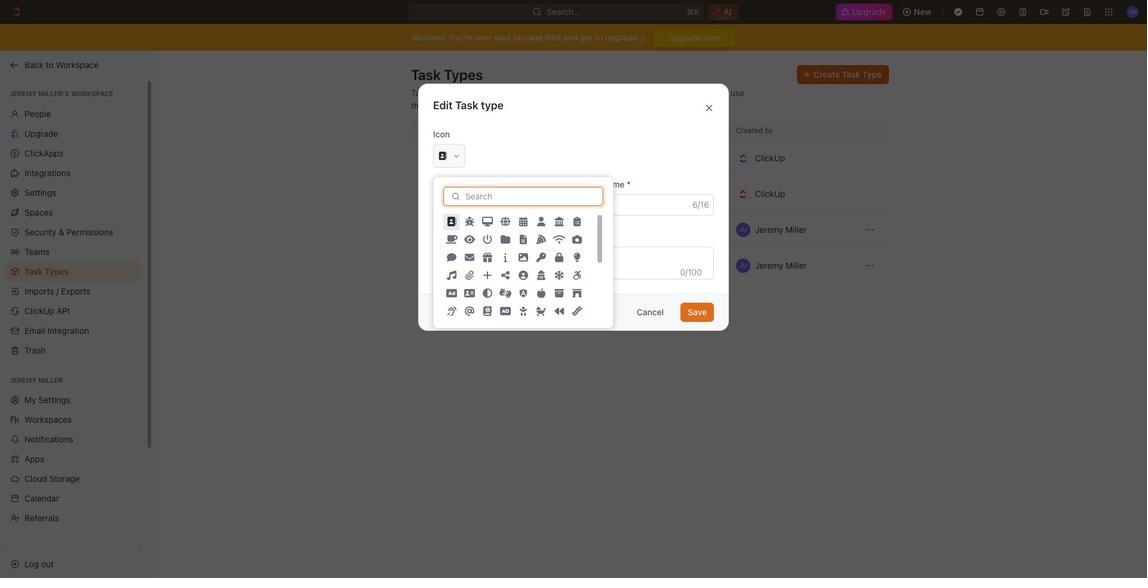 Task type: vqa. For each thing, say whether or not it's contained in the screenshot.
user icon on the top
yes



Task type: describe. For each thing, give the bounding box(es) containing it.
rectangle ad image
[[446, 289, 457, 298]]

avatar options list
[[443, 213, 595, 428]]

comment image
[[447, 253, 456, 262]]

1 horizontal spatial bug image
[[465, 217, 474, 227]]

0 horizontal spatial bug image
[[418, 224, 430, 236]]

file lines image
[[519, 235, 528, 245]]

list item inside avatar options list
[[443, 213, 461, 231]]

image image
[[519, 253, 528, 262]]

circle user image
[[519, 271, 528, 280]]

calendar days image
[[519, 217, 528, 227]]

share nodes image
[[501, 271, 510, 280]]

address book image
[[447, 217, 456, 227]]

Describe your task type text field
[[433, 247, 714, 280]]

landmark image
[[554, 217, 564, 227]]

key image
[[536, 253, 546, 262]]

info image
[[501, 253, 510, 262]]

0 horizontal spatial address book image
[[418, 260, 430, 272]]

paperclip image
[[465, 271, 474, 280]]

box archive image
[[554, 289, 564, 298]]

circle half stroke image
[[483, 289, 492, 298]]

desktop image
[[482, 217, 493, 227]]

People field
[[578, 194, 714, 216]]

angular image
[[519, 289, 528, 298]]



Task type: locate. For each thing, give the bounding box(es) containing it.
archway image
[[572, 289, 582, 298]]

clipboard list image
[[572, 217, 582, 227]]

1 horizontal spatial address book image
[[438, 152, 447, 160]]

Search text field
[[465, 189, 596, 204]]

user image
[[536, 217, 546, 227]]

bug image left address book image
[[418, 224, 430, 236]]

gift image
[[483, 253, 492, 262]]

envelope image
[[465, 253, 474, 262]]

bacon image
[[572, 307, 582, 316]]

camera image
[[572, 235, 582, 245]]

apple whole image
[[536, 289, 546, 298]]

address book image
[[438, 152, 447, 160], [418, 260, 430, 272]]

accessible icon image
[[572, 271, 582, 280]]

hands asl interpreting image
[[499, 289, 511, 298]]

backward image
[[554, 307, 564, 316]]

folder image
[[501, 235, 510, 245]]

snowflake image
[[554, 271, 564, 280]]

music image
[[447, 271, 456, 280]]

bug image left "desktop" icon
[[465, 217, 474, 227]]

globe image
[[501, 217, 510, 227]]

audio description image
[[500, 307, 511, 316]]

pizza slice image
[[536, 235, 546, 245]]

1 vertical spatial address book image
[[418, 260, 430, 272]]

lock image
[[554, 253, 564, 262]]

lightbulb image
[[572, 253, 582, 262]]

eye image
[[464, 235, 475, 245]]

baby image
[[519, 307, 528, 316]]

power off image
[[483, 235, 492, 245]]

baby carriage image
[[536, 307, 546, 316]]

at image
[[465, 307, 474, 316]]

Person field
[[433, 194, 569, 216]]

mug saucer image
[[446, 235, 458, 245]]

user secret image
[[536, 271, 546, 280]]

address card image
[[464, 289, 475, 298]]

ear listen image
[[447, 307, 456, 316]]

plus image
[[483, 271, 492, 280]]

wifi image
[[553, 235, 565, 245]]

list item
[[443, 213, 461, 231]]

bug image
[[465, 217, 474, 227], [418, 224, 430, 236]]

book atlas image
[[483, 307, 492, 316]]

0 vertical spatial address book image
[[438, 152, 447, 160]]



